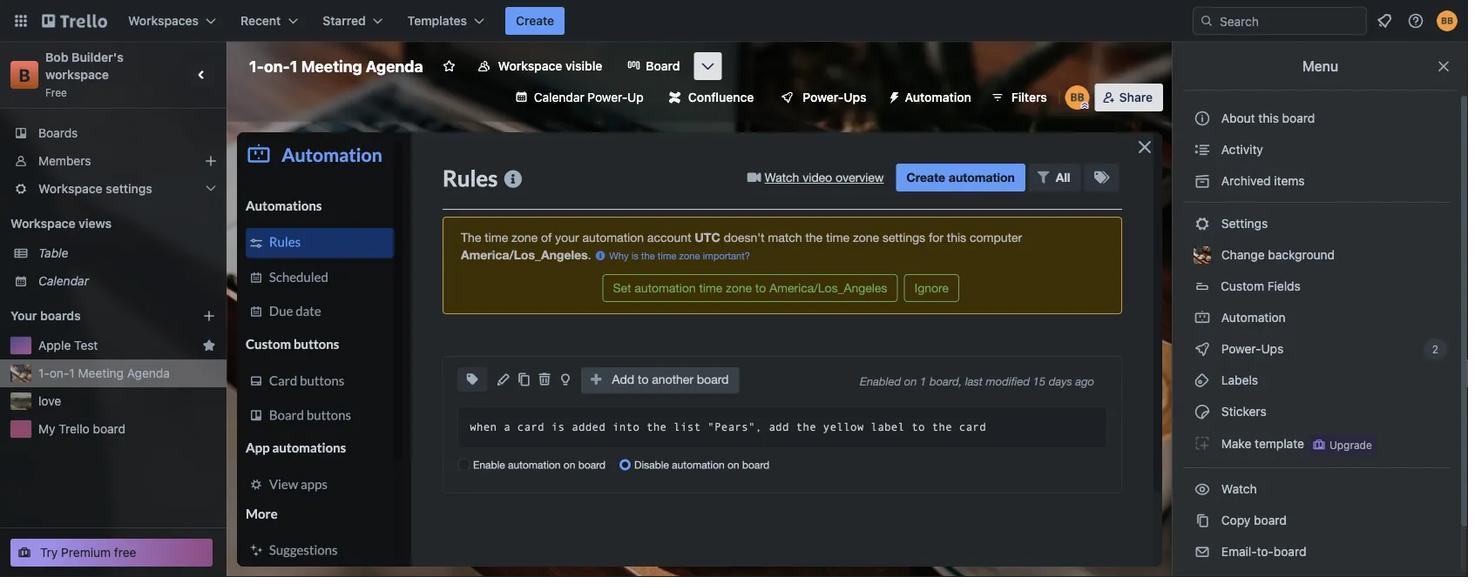 Task type: describe. For each thing, give the bounding box(es) containing it.
0 horizontal spatial 1-
[[38, 366, 49, 381]]

sm image for make template
[[1194, 435, 1211, 452]]

ups inside button
[[844, 90, 867, 105]]

change background link
[[1183, 241, 1451, 269]]

labels link
[[1183, 367, 1451, 395]]

stickers
[[1218, 405, 1267, 419]]

labels
[[1218, 373, 1258, 388]]

bob builder (bobbuilder40) image
[[1437, 10, 1458, 31]]

workspace for workspace views
[[10, 217, 75, 231]]

sm image for stickers
[[1194, 403, 1211, 421]]

workspace for workspace settings
[[38, 182, 103, 196]]

sm image for watch
[[1194, 481, 1211, 498]]

boards
[[40, 309, 81, 323]]

automation button
[[881, 84, 982, 112]]

sm image for automation
[[1194, 309, 1211, 327]]

meeting inside text box
[[301, 57, 362, 75]]

sm image for archived items
[[1194, 173, 1211, 190]]

create
[[516, 14, 554, 28]]

apple
[[38, 339, 71, 353]]

star or unstar board image
[[442, 59, 456, 73]]

archived
[[1222, 174, 1271, 188]]

apple test
[[38, 339, 98, 353]]

workspace settings button
[[0, 175, 227, 203]]

this
[[1259, 111, 1279, 125]]

share
[[1120, 90, 1153, 105]]

automation link
[[1183, 304, 1451, 332]]

up
[[628, 90, 644, 105]]

table
[[38, 246, 68, 261]]

email-to-board
[[1218, 545, 1307, 559]]

confluence icon image
[[669, 92, 681, 104]]

b link
[[10, 61, 38, 89]]

1 vertical spatial ups
[[1261, 342, 1284, 356]]

1-on-1 meeting agenda link
[[38, 365, 216, 383]]

board up 'to-' on the bottom right
[[1254, 514, 1287, 528]]

calendar power-up
[[534, 90, 644, 105]]

workspace navigation collapse icon image
[[190, 63, 214, 87]]

confluence
[[688, 90, 754, 105]]

my trello board link
[[38, 421, 216, 438]]

1 horizontal spatial automation
[[1218, 311, 1286, 325]]

calendar power-up link
[[504, 84, 654, 112]]

workspace
[[45, 68, 109, 82]]

to-
[[1257, 545, 1274, 559]]

your boards
[[10, 309, 81, 323]]

items
[[1274, 174, 1305, 188]]

your
[[10, 309, 37, 323]]

visible
[[566, 59, 602, 73]]

free
[[114, 546, 136, 560]]

boards link
[[0, 119, 227, 147]]

copy board link
[[1183, 507, 1451, 535]]

boards
[[38, 126, 78, 140]]

automation inside button
[[905, 90, 971, 105]]

workspace for workspace visible
[[498, 59, 562, 73]]

b
[[19, 64, 30, 85]]

members link
[[0, 147, 227, 175]]

board
[[646, 59, 680, 73]]

sm image for activity
[[1194, 141, 1211, 159]]

primary element
[[0, 0, 1468, 42]]

1- inside text box
[[249, 57, 264, 75]]

bob builder (bobbuilder40) image
[[1065, 85, 1090, 110]]

fields
[[1268, 279, 1301, 294]]

try premium free button
[[10, 539, 213, 567]]

starred icon image
[[202, 339, 216, 353]]

activity
[[1218, 142, 1263, 157]]

try
[[40, 546, 58, 560]]

upgrade button
[[1309, 435, 1376, 456]]

1-on-1 meeting agenda inside text box
[[249, 57, 423, 75]]

make
[[1222, 437, 1252, 451]]

calendar for calendar power-up
[[534, 90, 584, 105]]

2 horizontal spatial power-
[[1222, 342, 1261, 356]]

archived items
[[1218, 174, 1305, 188]]

starred
[[323, 14, 366, 28]]

create button
[[505, 7, 565, 35]]

template
[[1255, 437, 1304, 451]]

sm image for power-ups
[[1194, 341, 1211, 358]]

power- inside button
[[803, 90, 844, 105]]

love
[[38, 394, 61, 409]]

email-
[[1222, 545, 1257, 559]]

workspaces
[[128, 14, 199, 28]]

share button
[[1095, 84, 1163, 112]]

custom fields button
[[1183, 273, 1451, 301]]

my trello board
[[38, 422, 126, 437]]

templates button
[[397, 7, 495, 35]]



Task type: locate. For each thing, give the bounding box(es) containing it.
bob builder's workspace free
[[45, 50, 127, 98]]

0 horizontal spatial meeting
[[78, 366, 124, 381]]

meeting
[[301, 57, 362, 75], [78, 366, 124, 381]]

custom fields
[[1221, 279, 1301, 294]]

0 vertical spatial 1-
[[249, 57, 264, 75]]

sm image
[[881, 84, 905, 108], [1194, 173, 1211, 190], [1194, 215, 1211, 233], [1194, 309, 1211, 327], [1194, 341, 1211, 358], [1194, 481, 1211, 498], [1194, 512, 1211, 530]]

0 horizontal spatial 1-on-1 meeting agenda
[[38, 366, 170, 381]]

custom
[[1221, 279, 1264, 294]]

power- inside "link"
[[588, 90, 628, 105]]

search image
[[1200, 14, 1214, 28]]

1 vertical spatial calendar
[[38, 274, 89, 288]]

0 vertical spatial automation
[[905, 90, 971, 105]]

0 horizontal spatial agenda
[[127, 366, 170, 381]]

meeting down starred
[[301, 57, 362, 75]]

on-
[[264, 57, 290, 75], [49, 366, 69, 381]]

premium
[[61, 546, 111, 560]]

free
[[45, 86, 67, 98]]

1-on-1 meeting agenda
[[249, 57, 423, 75], [38, 366, 170, 381]]

customize views image
[[699, 58, 717, 75]]

0 horizontal spatial calendar
[[38, 274, 89, 288]]

agenda
[[366, 57, 423, 75], [127, 366, 170, 381]]

Search field
[[1214, 8, 1366, 34]]

agenda left star or unstar board icon
[[366, 57, 423, 75]]

1 horizontal spatial meeting
[[301, 57, 362, 75]]

1 vertical spatial 1-on-1 meeting agenda
[[38, 366, 170, 381]]

on- down recent popup button
[[264, 57, 290, 75]]

about
[[1222, 111, 1255, 125]]

workspace up table at left top
[[10, 217, 75, 231]]

on- inside text box
[[264, 57, 290, 75]]

my
[[38, 422, 55, 437]]

trello
[[59, 422, 90, 437]]

sm image inside "labels" link
[[1194, 372, 1211, 390]]

1- up love
[[38, 366, 49, 381]]

settings
[[106, 182, 152, 196]]

stickers link
[[1183, 398, 1451, 426]]

workspaces button
[[118, 7, 227, 35]]

change
[[1222, 248, 1265, 262]]

confluence button
[[659, 84, 765, 112]]

1 vertical spatial on-
[[49, 366, 69, 381]]

sm image for copy board
[[1194, 512, 1211, 530]]

templates
[[408, 14, 467, 28]]

2 vertical spatial workspace
[[10, 217, 75, 231]]

sm image for email-to-board
[[1194, 544, 1211, 561]]

1 vertical spatial 1-
[[38, 366, 49, 381]]

workspace inside popup button
[[38, 182, 103, 196]]

0 vertical spatial on-
[[264, 57, 290, 75]]

sm image inside the stickers link
[[1194, 403, 1211, 421]]

0 vertical spatial power-ups
[[803, 90, 867, 105]]

board for to-
[[1274, 545, 1307, 559]]

power-ups button
[[768, 84, 877, 112]]

1 down recent popup button
[[290, 57, 298, 75]]

add board image
[[202, 309, 216, 323]]

workspace settings
[[38, 182, 152, 196]]

ups down the automation link
[[1261, 342, 1284, 356]]

1 inside text box
[[290, 57, 298, 75]]

love link
[[38, 393, 216, 410]]

0 horizontal spatial power-ups
[[803, 90, 867, 105]]

1
[[290, 57, 298, 75], [69, 366, 75, 381]]

about this board button
[[1183, 105, 1451, 132]]

this member is an admin of this board. image
[[1081, 102, 1089, 110]]

ups left automation button
[[844, 90, 867, 105]]

settings link
[[1183, 210, 1451, 238]]

1 vertical spatial meeting
[[78, 366, 124, 381]]

0 vertical spatial 1
[[290, 57, 298, 75]]

board down love link
[[93, 422, 126, 437]]

1 vertical spatial power-ups
[[1218, 342, 1287, 356]]

archived items link
[[1183, 167, 1451, 195]]

board for this
[[1282, 111, 1315, 125]]

workspace visible button
[[467, 52, 613, 80]]

workspace views
[[10, 217, 112, 231]]

1- down "recent"
[[249, 57, 264, 75]]

on- down apple
[[49, 366, 69, 381]]

1 horizontal spatial 1-on-1 meeting agenda
[[249, 57, 423, 75]]

make template
[[1218, 437, 1304, 451]]

test
[[74, 339, 98, 353]]

sm image inside archived items link
[[1194, 173, 1211, 190]]

email-to-board link
[[1183, 539, 1451, 566]]

sm image inside the automation link
[[1194, 309, 1211, 327]]

sm image inside copy board link
[[1194, 512, 1211, 530]]

your boards with 4 items element
[[10, 306, 176, 327]]

copy board
[[1218, 514, 1287, 528]]

open information menu image
[[1407, 12, 1425, 30]]

filters button
[[985, 84, 1052, 112]]

copy
[[1222, 514, 1251, 528]]

1 horizontal spatial power-ups
[[1218, 342, 1287, 356]]

1 horizontal spatial power-
[[803, 90, 844, 105]]

automation down custom fields
[[1218, 311, 1286, 325]]

4 sm image from the top
[[1194, 435, 1211, 452]]

0 horizontal spatial 1
[[69, 366, 75, 381]]

sm image inside settings link
[[1194, 215, 1211, 233]]

0 horizontal spatial ups
[[844, 90, 867, 105]]

watch link
[[1183, 476, 1451, 504]]

views
[[79, 217, 112, 231]]

settings
[[1218, 217, 1268, 231]]

3 sm image from the top
[[1194, 403, 1211, 421]]

change background
[[1218, 248, 1335, 262]]

board link
[[616, 52, 691, 80]]

calendar for calendar
[[38, 274, 89, 288]]

table link
[[38, 245, 216, 262]]

Board name text field
[[241, 52, 432, 80]]

0 notifications image
[[1374, 10, 1395, 31]]

starred button
[[312, 7, 394, 35]]

calendar inside "link"
[[534, 90, 584, 105]]

1 vertical spatial agenda
[[127, 366, 170, 381]]

1 down apple test at the bottom of page
[[69, 366, 75, 381]]

1-on-1 meeting agenda down starred
[[249, 57, 423, 75]]

0 horizontal spatial power-
[[588, 90, 628, 105]]

1-on-1 meeting agenda down "apple test" link
[[38, 366, 170, 381]]

1 vertical spatial automation
[[1218, 311, 1286, 325]]

0 vertical spatial 1-on-1 meeting agenda
[[249, 57, 423, 75]]

board right this
[[1282, 111, 1315, 125]]

sm image inside automation button
[[881, 84, 905, 108]]

sm image inside email-to-board link
[[1194, 544, 1211, 561]]

agenda inside text box
[[366, 57, 423, 75]]

power-ups inside button
[[803, 90, 867, 105]]

power-
[[588, 90, 628, 105], [803, 90, 844, 105], [1222, 342, 1261, 356]]

5 sm image from the top
[[1194, 544, 1211, 561]]

calendar
[[534, 90, 584, 105], [38, 274, 89, 288]]

meeting down test
[[78, 366, 124, 381]]

6 sm image from the top
[[1194, 575, 1211, 578]]

upgrade
[[1330, 439, 1372, 451]]

1 vertical spatial 1
[[69, 366, 75, 381]]

board down copy board link
[[1274, 545, 1307, 559]]

1 horizontal spatial ups
[[1261, 342, 1284, 356]]

builder's
[[72, 50, 124, 64]]

bob
[[45, 50, 68, 64]]

sm image inside activity link
[[1194, 141, 1211, 159]]

sm image inside the watch link
[[1194, 481, 1211, 498]]

about this board
[[1222, 111, 1315, 125]]

back to home image
[[42, 7, 107, 35]]

filters
[[1012, 90, 1047, 105]]

0 vertical spatial agenda
[[366, 57, 423, 75]]

board for trello
[[93, 422, 126, 437]]

background
[[1268, 248, 1335, 262]]

menu
[[1303, 58, 1339, 75]]

watch
[[1218, 482, 1261, 497]]

calendar down table at left top
[[38, 274, 89, 288]]

1 horizontal spatial agenda
[[366, 57, 423, 75]]

calendar down workspace visible
[[534, 90, 584, 105]]

recent button
[[230, 7, 309, 35]]

1 horizontal spatial calendar
[[534, 90, 584, 105]]

0 vertical spatial workspace
[[498, 59, 562, 73]]

sm image for labels
[[1194, 372, 1211, 390]]

1 horizontal spatial 1
[[290, 57, 298, 75]]

sm image for settings
[[1194, 215, 1211, 233]]

workspace down members
[[38, 182, 103, 196]]

board
[[1282, 111, 1315, 125], [93, 422, 126, 437], [1254, 514, 1287, 528], [1274, 545, 1307, 559]]

agenda up love link
[[127, 366, 170, 381]]

members
[[38, 154, 91, 168]]

2
[[1432, 343, 1439, 356]]

try premium free
[[40, 546, 136, 560]]

ups
[[844, 90, 867, 105], [1261, 342, 1284, 356]]

automation left filters button at top right
[[905, 90, 971, 105]]

workspace visible
[[498, 59, 602, 73]]

workspace inside button
[[498, 59, 562, 73]]

1 horizontal spatial on-
[[264, 57, 290, 75]]

1 horizontal spatial 1-
[[249, 57, 264, 75]]

1 sm image from the top
[[1194, 141, 1211, 159]]

0 vertical spatial meeting
[[301, 57, 362, 75]]

1-
[[249, 57, 264, 75], [38, 366, 49, 381]]

calendar link
[[38, 273, 216, 290]]

0 vertical spatial ups
[[844, 90, 867, 105]]

sm image
[[1194, 141, 1211, 159], [1194, 372, 1211, 390], [1194, 403, 1211, 421], [1194, 435, 1211, 452], [1194, 544, 1211, 561], [1194, 575, 1211, 578]]

2 sm image from the top
[[1194, 372, 1211, 390]]

bob builder's workspace link
[[45, 50, 127, 82]]

0 vertical spatial calendar
[[534, 90, 584, 105]]

0 horizontal spatial on-
[[49, 366, 69, 381]]

0 horizontal spatial automation
[[905, 90, 971, 105]]

board inside button
[[1282, 111, 1315, 125]]

1 vertical spatial workspace
[[38, 182, 103, 196]]

workspace down "create" button in the top of the page
[[498, 59, 562, 73]]

recent
[[241, 14, 281, 28]]

workspace
[[498, 59, 562, 73], [38, 182, 103, 196], [10, 217, 75, 231]]

automation
[[905, 90, 971, 105], [1218, 311, 1286, 325]]



Task type: vqa. For each thing, say whether or not it's contained in the screenshot.
My
yes



